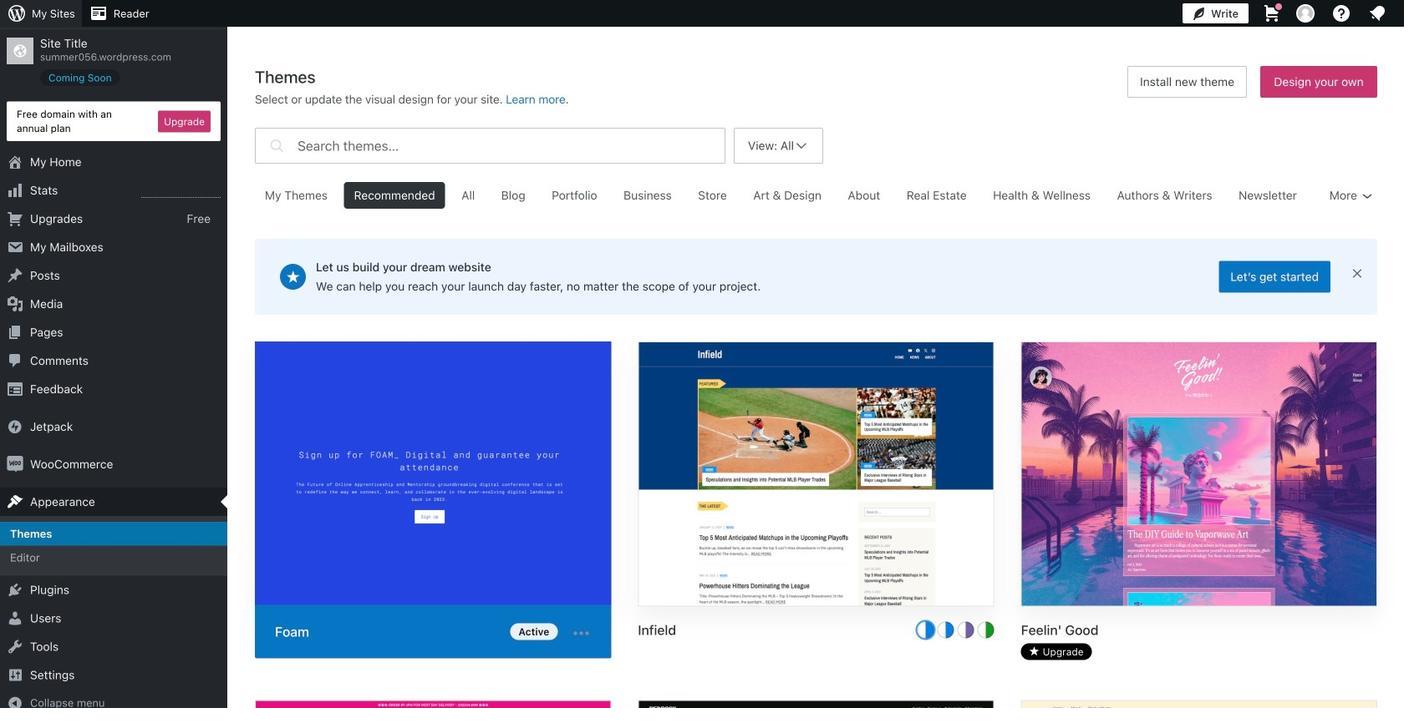 Task type: vqa. For each thing, say whether or not it's contained in the screenshot.
site in the button
no



Task type: describe. For each thing, give the bounding box(es) containing it.
more options for theme foam image
[[571, 624, 591, 644]]

help image
[[1332, 3, 1352, 23]]

manage your notifications image
[[1368, 3, 1388, 23]]

cakely is a business theme perfect for bakers or cake makers with a vibrant colour. image
[[256, 702, 611, 709]]

my shopping cart image
[[1262, 3, 1282, 23]]

my profile image
[[1297, 4, 1315, 23]]

dismiss image
[[1351, 267, 1364, 280]]

2 list item from the top
[[1397, 164, 1404, 242]]

a cheerful wordpress blogging theme dedicated to all things homemade and delightful. image
[[1022, 702, 1377, 709]]

2 img image from the top
[[7, 456, 23, 473]]



Task type: locate. For each thing, give the bounding box(es) containing it.
highest hourly views 0 image
[[141, 187, 221, 198]]

foam is a simple theme that supports full-site editing. it comes with a set of minimal templates and design settings that can be manipulated through global styles. use it to build something beautiful. image
[[255, 342, 611, 609]]

img image
[[7, 419, 23, 436], [7, 456, 23, 473]]

3 list item from the top
[[1397, 242, 1404, 304]]

open search image
[[266, 124, 287, 168]]

inspired by the iconic worlds of minecraft and minetest, bedrock is a blog theme that reminds the immersive experience of these games. image
[[639, 702, 994, 709]]

1 img image from the top
[[7, 419, 23, 436]]

a blog theme with a bold vaporwave aesthetic. its nostalgic atmosphere pays homage to the 80s and early 90s. image
[[1022, 343, 1377, 609]]

1 list item from the top
[[1397, 85, 1404, 164]]

0 vertical spatial img image
[[7, 419, 23, 436]]

Search search field
[[298, 129, 725, 163]]

a passionate sports fan blog celebrating your favorite game. image
[[639, 343, 994, 609]]

1 vertical spatial img image
[[7, 456, 23, 473]]

list item
[[1397, 85, 1404, 164], [1397, 164, 1404, 242], [1397, 242, 1404, 304]]

None search field
[[255, 124, 726, 168]]



